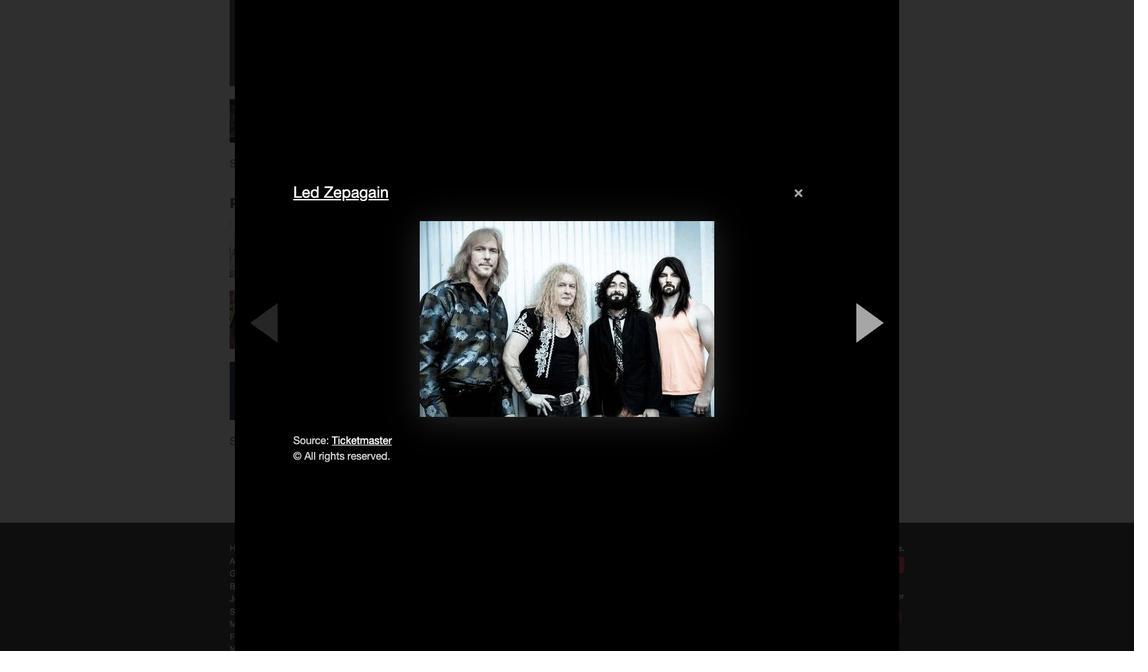 Task type: locate. For each thing, give the bounding box(es) containing it.
0 vertical spatial (29)
[[281, 194, 306, 217]]

0 horizontal spatial get
[[230, 569, 243, 579]]

emp image
[[829, 606, 905, 628]]

photos (29)
[[230, 194, 306, 217]]

an
[[866, 560, 876, 571]]

all
[[251, 158, 261, 169], [251, 436, 261, 447]]

photos
[[230, 194, 278, 217]]

get left your
[[755, 543, 769, 554]]

see all videos (3)
[[230, 158, 308, 169]]

get up blog link
[[230, 569, 243, 579]]

get the app link
[[230, 569, 275, 579]]

home link
[[230, 544, 253, 554]]

1 see from the top
[[230, 158, 248, 169]]

2 all from the top
[[251, 436, 261, 447]]

expand image
[[563, 223, 571, 231], [407, 294, 415, 302], [479, 294, 486, 302]]

sign up as an artist
[[821, 560, 899, 571]]

official merchandise partner
[[799, 592, 905, 602]]

your
[[771, 543, 789, 554]]

see left photos
[[230, 436, 248, 447]]

see
[[230, 158, 248, 169], [230, 436, 248, 447]]

led zepagain link
[[293, 183, 389, 201]]

merchandise
[[827, 592, 876, 602]]

festivals
[[230, 633, 263, 642]]

support
[[230, 607, 260, 617]]

see for see all videos (3)
[[230, 158, 248, 169]]

led zepagain live image
[[230, 99, 288, 143], [402, 177, 545, 320], [473, 177, 616, 320], [259, 195, 402, 303], [330, 195, 473, 303], [188, 201, 330, 296], [188, 249, 330, 392], [389, 249, 532, 392], [460, 262, 603, 379], [246, 263, 389, 377], [318, 264, 460, 376], [259, 299, 402, 484], [188, 323, 330, 460]]

get inside home about us get the app blog jobs support most popular charts festivals
[[230, 569, 243, 579]]

1 all from the top
[[251, 158, 261, 169]]

see left videos in the top of the page
[[230, 158, 248, 169]]

all left videos in the top of the page
[[251, 158, 261, 169]]

all left photos
[[251, 436, 261, 447]]

(29) right photos
[[281, 194, 306, 217]]

see all videos (3) link
[[230, 158, 308, 169]]

reserved.
[[348, 451, 391, 463]]

©
[[293, 451, 302, 463]]

1 vertical spatial get
[[230, 569, 243, 579]]

1 vertical spatial see
[[230, 436, 248, 447]]

(29)
[[281, 194, 306, 217], [299, 436, 316, 447]]

0 vertical spatial get
[[755, 543, 769, 554]]

all for videos
[[251, 158, 261, 169]]

everywhere.
[[856, 543, 905, 554]]

(3)
[[297, 158, 308, 169]]

(29) up all
[[299, 436, 316, 447]]

0 vertical spatial all
[[251, 158, 261, 169]]

1 vertical spatial all
[[251, 436, 261, 447]]

1 horizontal spatial get
[[755, 543, 769, 554]]

1 vertical spatial (29)
[[299, 436, 316, 447]]

2 see from the top
[[230, 436, 248, 447]]

the
[[246, 569, 258, 579]]

expand image
[[420, 223, 428, 231], [492, 223, 499, 231], [277, 294, 285, 302], [550, 294, 558, 302]]

get
[[755, 543, 769, 554], [230, 569, 243, 579]]

blog link
[[230, 582, 247, 592]]

0 vertical spatial see
[[230, 158, 248, 169]]

2 horizontal spatial expand image
[[563, 223, 571, 231]]



Task type: vqa. For each thing, say whether or not it's contained in the screenshot.
tour
yes



Task type: describe. For each thing, give the bounding box(es) containing it.
sign
[[821, 560, 839, 571]]

× button
[[757, 180, 841, 208]]

zepagain
[[324, 183, 389, 201]]

official
[[799, 592, 825, 602]]

about
[[230, 557, 253, 567]]

led zepagain
[[293, 183, 389, 201]]

as
[[854, 560, 863, 571]]

popular
[[251, 620, 280, 630]]

about us link
[[230, 557, 264, 567]]

all
[[305, 451, 316, 463]]

photos
[[264, 436, 296, 447]]

up
[[841, 560, 852, 571]]

most popular charts link
[[230, 620, 306, 630]]

×
[[794, 183, 805, 204]]

jobs link
[[230, 595, 248, 605]]

led
[[293, 183, 320, 201]]

charts
[[282, 620, 306, 630]]

ticketmaster link
[[332, 435, 392, 447]]

jobs
[[230, 595, 248, 605]]

seen
[[835, 543, 854, 554]]

videos
[[264, 158, 294, 169]]

see all photos (29) link
[[230, 436, 316, 447]]

us
[[255, 557, 264, 567]]

blog
[[230, 582, 247, 592]]

artist
[[878, 560, 899, 571]]

sign up as an artist link
[[815, 557, 905, 574]]

0 horizontal spatial expand image
[[407, 294, 415, 302]]

dates
[[810, 543, 832, 554]]

source:
[[293, 435, 329, 447]]

source: ticketmaster © all rights reserved.
[[293, 435, 392, 463]]

ticketmaster
[[332, 435, 392, 447]]

most
[[230, 620, 249, 630]]

all for photos
[[251, 436, 261, 447]]

next (right arrow key) image
[[851, 297, 890, 349]]

see for see all photos (29)
[[230, 436, 248, 447]]

led zepagain live. image
[[420, 222, 715, 418]]

see all photos (29)
[[230, 436, 316, 447]]

app
[[260, 569, 275, 579]]

1 horizontal spatial expand image
[[479, 294, 486, 302]]

get your tour dates seen everywhere.
[[755, 543, 905, 554]]

support link
[[230, 607, 260, 617]]

partner
[[878, 592, 905, 602]]

rights
[[319, 451, 345, 463]]

previous (left arrow key) image
[[245, 297, 284, 349]]

home about us get the app blog jobs support most popular charts festivals
[[230, 544, 306, 642]]

home
[[230, 544, 253, 554]]

tour
[[791, 543, 808, 554]]

festivals link
[[230, 633, 263, 642]]



